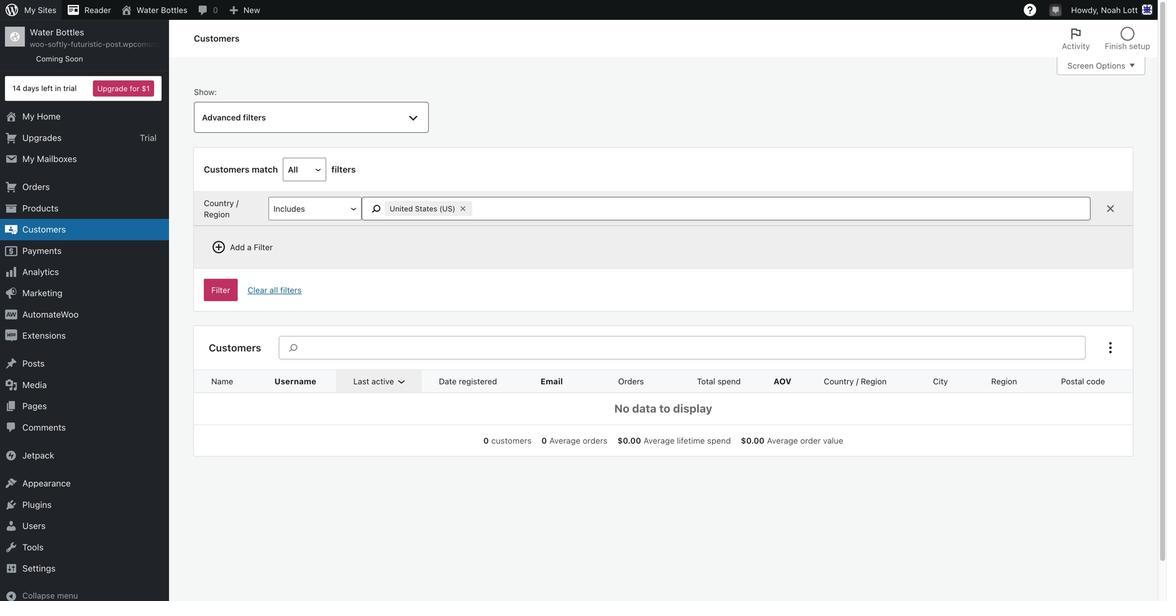 Task type: vqa. For each thing, say whether or not it's contained in the screenshot.
customer to the right
no



Task type: describe. For each thing, give the bounding box(es) containing it.
new link
[[223, 0, 265, 20]]

users link
[[0, 516, 169, 537]]

average for average order value
[[767, 436, 798, 446]]

my for my mailboxes
[[22, 154, 35, 164]]

upgrade for $1
[[97, 84, 150, 93]]

country inside button
[[824, 377, 854, 386]]

clear all filters
[[248, 286, 302, 295]]

remove united states (us) image
[[457, 203, 469, 215]]

activity
[[1062, 41, 1090, 51]]

marketing link
[[0, 283, 169, 304]]

appearance link
[[0, 473, 169, 495]]

tools link
[[0, 537, 169, 558]]

0 vertical spatial country
[[204, 199, 234, 208]]

notification image
[[1051, 4, 1061, 14]]

14 days left in trial
[[12, 84, 77, 93]]

extensions link
[[0, 325, 169, 347]]

clear
[[248, 286, 267, 295]]

payments
[[22, 246, 62, 256]]

united states (us)
[[390, 205, 455, 213]]

/ inside button
[[856, 377, 859, 386]]

last
[[353, 377, 369, 386]]

0 vertical spatial country / region
[[204, 199, 239, 219]]

home
[[37, 111, 61, 122]]

post.wpcomstaging.com
[[106, 40, 191, 49]]

show :
[[194, 87, 217, 97]]

my for my sites
[[24, 5, 36, 15]]

advanced filters
[[202, 113, 266, 122]]

name
[[211, 377, 233, 386]]

filters inside dropdown button
[[243, 113, 266, 122]]

customers match
[[204, 165, 278, 175]]

1 vertical spatial filters
[[331, 165, 356, 175]]

$0.00 average order value
[[741, 436, 843, 446]]

customers up name button
[[209, 342, 261, 354]]

order
[[800, 436, 821, 446]]

country / region inside button
[[824, 377, 887, 386]]

my sites link
[[0, 0, 61, 20]]

active
[[372, 377, 394, 386]]

screen
[[1068, 61, 1094, 70]]

section containing 0
[[479, 435, 848, 447]]

finish setup
[[1105, 41, 1150, 51]]

products link
[[0, 198, 169, 219]]

$0.00 average lifetime spend
[[618, 436, 731, 446]]

filter inside dropdown button
[[254, 243, 273, 252]]

14
[[12, 84, 21, 93]]

screen options button
[[1057, 57, 1146, 75]]

postal code
[[1061, 377, 1105, 386]]

appearance
[[22, 479, 71, 489]]

:
[[215, 87, 217, 97]]

date registered
[[439, 377, 497, 386]]

spend inside section
[[707, 436, 731, 446]]

states
[[415, 205, 437, 213]]

all
[[270, 286, 278, 295]]

my home
[[22, 111, 61, 122]]

softly-
[[48, 40, 71, 49]]

plugins
[[22, 500, 52, 510]]

0 for 0
[[213, 5, 218, 15]]

media
[[22, 380, 47, 390]]

water for water bottles woo-softly-futuristic-post.wpcomstaging.com coming soon
[[30, 27, 54, 37]]

left
[[41, 84, 53, 93]]

jetpack
[[22, 451, 54, 461]]

advanced filters button
[[194, 102, 429, 133]]

data
[[632, 402, 657, 416]]

finish
[[1105, 41, 1127, 51]]

0 link
[[192, 0, 223, 20]]

bottles for water bottles
[[161, 5, 187, 15]]

$1
[[142, 84, 150, 93]]

remove country / region filter image
[[1103, 202, 1118, 216]]

city
[[933, 377, 948, 386]]

orders button
[[586, 371, 659, 393]]

sites
[[38, 5, 56, 15]]

postal
[[1061, 377, 1084, 386]]

customers inside customers link
[[22, 224, 66, 235]]

country / region button
[[817, 371, 909, 393]]

water bottles link
[[116, 0, 192, 20]]

futuristic-
[[71, 40, 106, 49]]

advanced
[[202, 113, 241, 122]]

posts link
[[0, 353, 169, 375]]

date registered button
[[432, 371, 520, 393]]

comments link
[[0, 417, 169, 439]]

average for average lifetime spend
[[644, 436, 675, 446]]

upgrades
[[22, 133, 62, 143]]

my home link
[[0, 106, 169, 127]]

my mailboxes link
[[0, 149, 169, 170]]

code
[[1087, 377, 1105, 386]]

menu
[[57, 592, 78, 601]]

setup
[[1129, 41, 1150, 51]]

region inside button
[[861, 377, 887, 386]]

analytics
[[22, 267, 59, 277]]

a
[[247, 243, 252, 252]]

$0.00 for $0.00 average lifetime spend
[[618, 436, 641, 446]]



Task type: locate. For each thing, give the bounding box(es) containing it.
0 horizontal spatial region
[[204, 210, 230, 219]]

$0.00 left order
[[741, 436, 765, 446]]

city button
[[926, 371, 970, 393]]

howdy,
[[1071, 5, 1099, 15]]

average left orders
[[550, 436, 581, 446]]

2 $0.00 from the left
[[741, 436, 765, 446]]

2 horizontal spatial average
[[767, 436, 798, 446]]

2 average from the left
[[644, 436, 675, 446]]

noah
[[1101, 5, 1121, 15]]

filters down advanced filters dropdown button
[[331, 165, 356, 175]]

automatewoo link
[[0, 304, 169, 325]]

toolbar navigation
[[0, 0, 1158, 22]]

average left the lifetime
[[644, 436, 675, 446]]

trial
[[140, 133, 157, 143]]

media link
[[0, 375, 169, 396]]

country down customers match
[[204, 199, 234, 208]]

pages link
[[0, 396, 169, 417]]

1 vertical spatial country
[[824, 377, 854, 386]]

my left home
[[22, 111, 35, 122]]

1 horizontal spatial average
[[644, 436, 675, 446]]

1 horizontal spatial 0
[[484, 436, 489, 446]]

activity button
[[1055, 20, 1098, 57]]

my down upgrades on the top left of the page
[[22, 154, 35, 164]]

reader link
[[61, 0, 116, 20]]

add
[[230, 243, 245, 252]]

total
[[697, 377, 715, 386]]

0 horizontal spatial /
[[236, 199, 239, 208]]

2 vertical spatial my
[[22, 154, 35, 164]]

1 horizontal spatial country / region
[[824, 377, 887, 386]]

1 horizontal spatial orders
[[618, 377, 644, 386]]

1 horizontal spatial bottles
[[161, 5, 187, 15]]

filters right all
[[280, 286, 302, 295]]

howdy, noah lott
[[1071, 5, 1138, 15]]

options
[[1096, 61, 1126, 70]]

0 left "customers"
[[484, 436, 489, 446]]

orders
[[22, 182, 50, 192], [618, 377, 644, 386]]

0 horizontal spatial average
[[550, 436, 581, 446]]

0 vertical spatial /
[[236, 199, 239, 208]]

country right aov
[[824, 377, 854, 386]]

my mailboxes
[[22, 154, 77, 164]]

products
[[22, 203, 58, 213]]

to
[[659, 402, 671, 416]]

0 vertical spatial bottles
[[161, 5, 187, 15]]

(us)
[[439, 205, 455, 213]]

display
[[673, 402, 713, 416]]

customers left match
[[204, 165, 250, 175]]

new
[[243, 5, 260, 15]]

bottles inside water bottles woo-softly-futuristic-post.wpcomstaging.com coming soon
[[56, 27, 84, 37]]

screen options
[[1068, 61, 1126, 70]]

0 vertical spatial water
[[137, 5, 159, 15]]

water
[[137, 5, 159, 15], [30, 27, 54, 37]]

0 horizontal spatial water
[[30, 27, 54, 37]]

add a filter
[[230, 243, 273, 252]]

my for my home
[[22, 111, 35, 122]]

filter left "clear"
[[211, 286, 230, 295]]

lifetime
[[677, 436, 705, 446]]

customers up payments
[[22, 224, 66, 235]]

0 horizontal spatial country / region
[[204, 199, 239, 219]]

1 horizontal spatial filters
[[280, 286, 302, 295]]

tab list
[[1055, 20, 1158, 57]]

1 vertical spatial filter
[[211, 286, 230, 295]]

customers link
[[0, 219, 169, 240]]

1 average from the left
[[550, 436, 581, 446]]

collapse
[[22, 592, 55, 601]]

water for water bottles
[[137, 5, 159, 15]]

mailboxes
[[37, 154, 77, 164]]

coming
[[36, 54, 63, 63]]

spend inside button
[[718, 377, 741, 386]]

woo-
[[30, 40, 48, 49]]

pages
[[22, 401, 47, 412]]

spend
[[718, 377, 741, 386], [707, 436, 731, 446]]

total spend button
[[665, 371, 756, 393]]

2 horizontal spatial filters
[[331, 165, 356, 175]]

my sites
[[24, 5, 56, 15]]

0 for 0 average orders
[[542, 436, 547, 446]]

analytics link
[[0, 262, 169, 283]]

for
[[130, 84, 140, 93]]

soon
[[65, 54, 83, 63]]

0 vertical spatial my
[[24, 5, 36, 15]]

water bottles woo-softly-futuristic-post.wpcomstaging.com coming soon
[[30, 27, 191, 63]]

collapse menu button
[[0, 587, 169, 602]]

trial
[[63, 84, 77, 93]]

filter right the a
[[254, 243, 273, 252]]

0 right "customers"
[[542, 436, 547, 446]]

plugins link
[[0, 495, 169, 516]]

no
[[614, 402, 630, 416]]

orders up products
[[22, 182, 50, 192]]

orders inside button
[[618, 377, 644, 386]]

1 horizontal spatial filter
[[254, 243, 273, 252]]

filter link
[[204, 279, 238, 302]]

spend right the lifetime
[[707, 436, 731, 446]]

upgrade
[[97, 84, 128, 93]]

collapse menu
[[22, 592, 78, 601]]

region
[[204, 210, 230, 219], [861, 377, 887, 386], [991, 377, 1017, 386]]

0 average orders
[[542, 436, 608, 446]]

average for average orders
[[550, 436, 581, 446]]

1 vertical spatial orders
[[618, 377, 644, 386]]

0 vertical spatial spend
[[718, 377, 741, 386]]

1 vertical spatial bottles
[[56, 27, 84, 37]]

customers
[[491, 436, 532, 446]]

0 horizontal spatial orders
[[22, 182, 50, 192]]

bottles inside toolbar navigation
[[161, 5, 187, 15]]

0 vertical spatial orders
[[22, 182, 50, 192]]

in
[[55, 84, 61, 93]]

0 horizontal spatial 0
[[213, 5, 218, 15]]

$0.00 down no
[[618, 436, 641, 446]]

orders inside the main menu navigation
[[22, 182, 50, 192]]

bottles for water bottles woo-softly-futuristic-post.wpcomstaging.com coming soon
[[56, 27, 84, 37]]

match
[[252, 165, 278, 175]]

0 customers
[[484, 436, 532, 446]]

1 horizontal spatial $0.00
[[741, 436, 765, 446]]

0 left new link
[[213, 5, 218, 15]]

extensions
[[22, 331, 66, 341]]

0 for 0 customers
[[484, 436, 489, 446]]

1 horizontal spatial region
[[861, 377, 887, 386]]

region inside button
[[991, 377, 1017, 386]]

1 vertical spatial country / region
[[824, 377, 887, 386]]

1 vertical spatial spend
[[707, 436, 731, 446]]

automatewoo
[[22, 309, 79, 320]]

1 vertical spatial water
[[30, 27, 54, 37]]

tools
[[22, 542, 44, 553]]

bottles left 0 link
[[161, 5, 187, 15]]

comments
[[22, 423, 66, 433]]

my inside toolbar navigation
[[24, 5, 36, 15]]

1 vertical spatial my
[[22, 111, 35, 122]]

postal code button
[[1054, 371, 1128, 393]]

/
[[236, 199, 239, 208], [856, 377, 859, 386]]

finish setup button
[[1098, 20, 1158, 57]]

filters right advanced
[[243, 113, 266, 122]]

water up post.wpcomstaging.com
[[137, 5, 159, 15]]

0 vertical spatial filter
[[254, 243, 273, 252]]

orders up no
[[618, 377, 644, 386]]

0 horizontal spatial filter
[[211, 286, 230, 295]]

users
[[22, 521, 46, 531]]

aov
[[774, 377, 792, 386]]

last active button
[[346, 371, 416, 393]]

average left order
[[767, 436, 798, 446]]

my left sites
[[24, 5, 36, 15]]

upgrade for $1 button
[[93, 81, 154, 97]]

1 vertical spatial /
[[856, 377, 859, 386]]

spend right total
[[718, 377, 741, 386]]

customers
[[194, 33, 240, 43], [204, 165, 250, 175], [22, 224, 66, 235], [209, 342, 261, 354]]

no data to display
[[614, 402, 713, 416]]

0 horizontal spatial bottles
[[56, 27, 84, 37]]

water inside toolbar navigation
[[137, 5, 159, 15]]

orders link
[[0, 177, 169, 198]]

clear all filters link
[[248, 286, 302, 295]]

0 horizontal spatial $0.00
[[618, 436, 641, 446]]

2 horizontal spatial 0
[[542, 436, 547, 446]]

0 vertical spatial filters
[[243, 113, 266, 122]]

filter
[[254, 243, 273, 252], [211, 286, 230, 295]]

$0.00 for $0.00 average order value
[[741, 436, 765, 446]]

customers down 0 link
[[194, 33, 240, 43]]

region button
[[984, 371, 1040, 393]]

1 horizontal spatial water
[[137, 5, 159, 15]]

0 inside toolbar navigation
[[213, 5, 218, 15]]

section
[[479, 435, 848, 447]]

registered
[[459, 377, 497, 386]]

choose which values to display image
[[1103, 341, 1118, 356]]

3 average from the left
[[767, 436, 798, 446]]

settings
[[22, 564, 56, 574]]

bottles up softly-
[[56, 27, 84, 37]]

tab list containing activity
[[1055, 20, 1158, 57]]

marketing
[[22, 288, 62, 298]]

1 horizontal spatial country
[[824, 377, 854, 386]]

water inside water bottles woo-softly-futuristic-post.wpcomstaging.com coming soon
[[30, 27, 54, 37]]

main menu navigation
[[0, 20, 191, 602]]

country
[[204, 199, 234, 208], [824, 377, 854, 386]]

payments link
[[0, 240, 169, 262]]

0 horizontal spatial country
[[204, 199, 234, 208]]

country / region
[[204, 199, 239, 219], [824, 377, 887, 386]]

username
[[274, 377, 316, 386]]

2 vertical spatial filters
[[280, 286, 302, 295]]

water up the 'woo-'
[[30, 27, 54, 37]]

2 horizontal spatial region
[[991, 377, 1017, 386]]

1 $0.00 from the left
[[618, 436, 641, 446]]

posts
[[22, 359, 45, 369]]

1 horizontal spatial /
[[856, 377, 859, 386]]

0 horizontal spatial filters
[[243, 113, 266, 122]]



